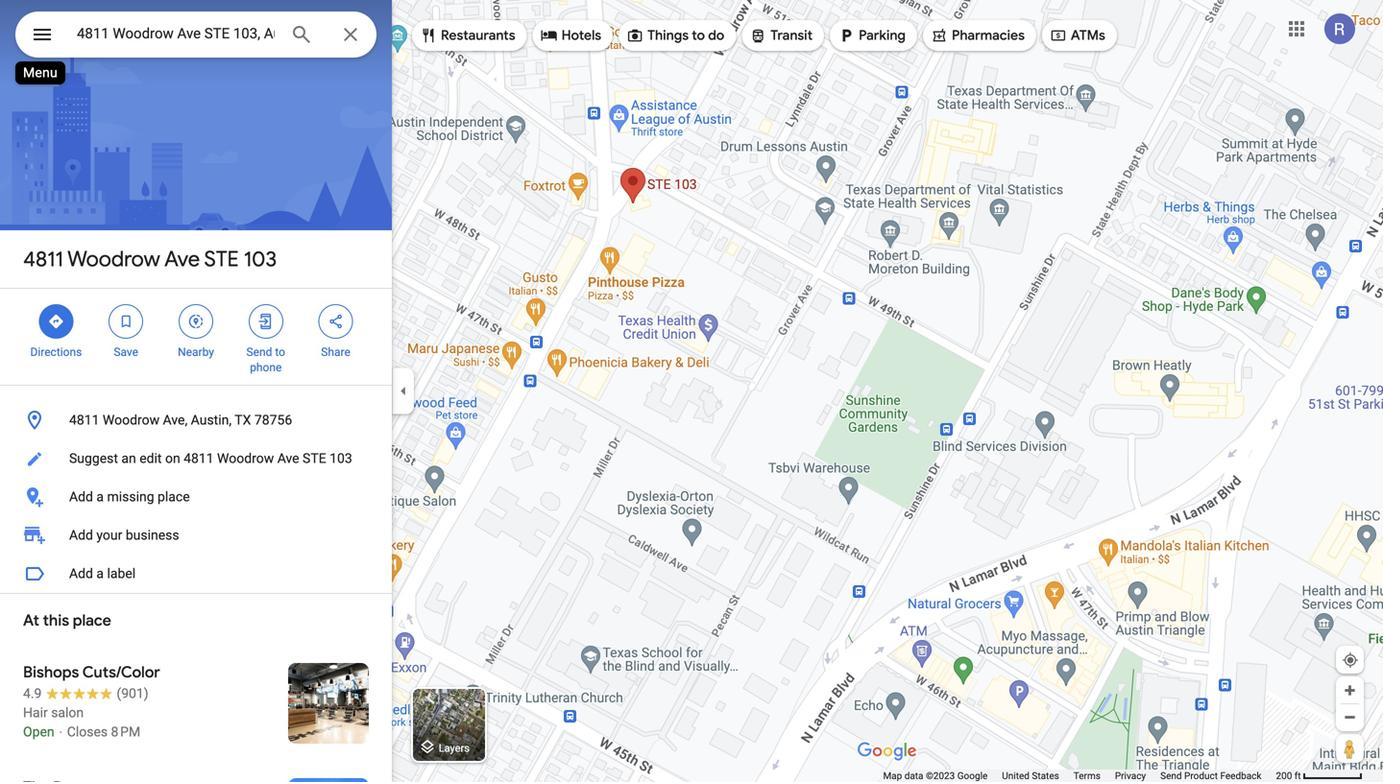 Task type: locate. For each thing, give the bounding box(es) containing it.
open
[[23, 725, 54, 741]]

0 horizontal spatial send
[[246, 346, 272, 359]]

a left missing
[[96, 489, 104, 505]]

add left label
[[69, 566, 93, 582]]

hotels
[[562, 27, 602, 44]]

a left label
[[96, 566, 104, 582]]

nearby
[[178, 346, 214, 359]]

1 a from the top
[[96, 489, 104, 505]]

1 horizontal spatial ste
[[303, 451, 326, 467]]

ave
[[164, 246, 200, 273], [277, 451, 299, 467]]

send
[[246, 346, 272, 359], [1161, 771, 1182, 783]]


[[47, 311, 65, 332]]

bishops cuts/color
[[23, 663, 160, 683]]

0 vertical spatial woodrow
[[67, 246, 160, 273]]

add down suggest
[[69, 489, 93, 505]]


[[750, 25, 767, 46]]

to up phone
[[275, 346, 285, 359]]

1 horizontal spatial 4811
[[69, 413, 99, 428]]

footer containing map data ©2023 google
[[883, 770, 1276, 783]]

0 horizontal spatial place
[[73, 611, 111, 631]]

send for send to phone
[[246, 346, 272, 359]]

4811 up 
[[23, 246, 63, 273]]

0 vertical spatial a
[[96, 489, 104, 505]]

1 vertical spatial send
[[1161, 771, 1182, 783]]

google maps element
[[0, 0, 1383, 783]]

suggest an edit on 4811 woodrow ave ste 103 button
[[0, 440, 392, 478]]

google account: ruby anderson  
(rubyanndersson@gmail.com) image
[[1325, 14, 1356, 44]]

0 horizontal spatial to
[[275, 346, 285, 359]]

ft
[[1295, 771, 1301, 783]]

add a label button
[[0, 555, 392, 594]]

1 vertical spatial ave
[[277, 451, 299, 467]]

2 vertical spatial add
[[69, 566, 93, 582]]

0 horizontal spatial 4811
[[23, 246, 63, 273]]

 atms
[[1050, 25, 1106, 46]]

1 vertical spatial 103
[[330, 451, 352, 467]]

place
[[158, 489, 190, 505], [73, 611, 111, 631]]

 hotels
[[541, 25, 602, 46]]

bishops
[[23, 663, 79, 683]]

4.9
[[23, 686, 42, 702]]

send inside send to phone
[[246, 346, 272, 359]]

add inside button
[[69, 566, 93, 582]]

1 vertical spatial add
[[69, 528, 93, 544]]


[[838, 25, 855, 46]]

3 add from the top
[[69, 566, 93, 582]]

woodrow for ave,
[[103, 413, 160, 428]]

add for add a label
[[69, 566, 93, 582]]

atms
[[1071, 27, 1106, 44]]

business
[[126, 528, 179, 544]]

2 a from the top
[[96, 566, 104, 582]]

states
[[1032, 771, 1059, 783]]

2 vertical spatial woodrow
[[217, 451, 274, 467]]

a inside add a missing place button
[[96, 489, 104, 505]]

ave down 78756
[[277, 451, 299, 467]]

privacy
[[1115, 771, 1146, 783]]

2 horizontal spatial 4811
[[184, 451, 214, 467]]


[[931, 25, 948, 46]]

0 vertical spatial 4811
[[23, 246, 63, 273]]

2 vertical spatial 4811
[[184, 451, 214, 467]]

1 horizontal spatial place
[[158, 489, 190, 505]]

1 horizontal spatial send
[[1161, 771, 1182, 783]]

add inside button
[[69, 489, 93, 505]]

terms
[[1074, 771, 1101, 783]]

collapse side panel image
[[393, 381, 414, 402]]

1 horizontal spatial ave
[[277, 451, 299, 467]]

to inside send to phone
[[275, 346, 285, 359]]

add a label
[[69, 566, 136, 582]]

to
[[692, 27, 705, 44], [275, 346, 285, 359]]

google
[[958, 771, 988, 783]]

0 vertical spatial ste
[[204, 246, 239, 273]]

0 vertical spatial 103
[[244, 246, 277, 273]]

send left 'product'
[[1161, 771, 1182, 783]]

4811 right on
[[184, 451, 214, 467]]

place right this
[[73, 611, 111, 631]]

send inside button
[[1161, 771, 1182, 783]]

1 horizontal spatial 103
[[330, 451, 352, 467]]

0 vertical spatial ave
[[164, 246, 200, 273]]

a
[[96, 489, 104, 505], [96, 566, 104, 582]]

4811 up suggest
[[69, 413, 99, 428]]

woodrow up 
[[67, 246, 160, 273]]

0 vertical spatial place
[[158, 489, 190, 505]]

woodrow
[[67, 246, 160, 273], [103, 413, 160, 428], [217, 451, 274, 467]]

4811
[[23, 246, 63, 273], [69, 413, 99, 428], [184, 451, 214, 467]]

4.9 stars 901 reviews image
[[23, 685, 149, 704]]

0 horizontal spatial 103
[[244, 246, 277, 273]]

add a missing place button
[[0, 478, 392, 517]]

send up phone
[[246, 346, 272, 359]]

at this place
[[23, 611, 111, 631]]

zoom out image
[[1343, 711, 1357, 725]]

do
[[708, 27, 725, 44]]


[[627, 25, 644, 46]]

footer
[[883, 770, 1276, 783]]

to left do
[[692, 27, 705, 44]]

200 ft button
[[1276, 771, 1363, 783]]

103
[[244, 246, 277, 273], [330, 451, 352, 467]]

0 vertical spatial send
[[246, 346, 272, 359]]

edit
[[140, 451, 162, 467]]

show street view coverage image
[[1336, 735, 1364, 764]]

data
[[905, 771, 924, 783]]

terms button
[[1074, 770, 1101, 783]]

austin,
[[191, 413, 232, 428]]

1 vertical spatial 4811
[[69, 413, 99, 428]]

salon
[[51, 706, 84, 721]]

1 add from the top
[[69, 489, 93, 505]]

at
[[23, 611, 39, 631]]

zoom in image
[[1343, 684, 1357, 698]]


[[420, 25, 437, 46]]

add
[[69, 489, 93, 505], [69, 528, 93, 544], [69, 566, 93, 582]]

woodrow down tx
[[217, 451, 274, 467]]

1 vertical spatial ste
[[303, 451, 326, 467]]

1 horizontal spatial to
[[692, 27, 705, 44]]

a inside add a label button
[[96, 566, 104, 582]]

hair salon open ⋅ closes 8 pm
[[23, 706, 140, 741]]

1 vertical spatial woodrow
[[103, 413, 160, 428]]


[[31, 21, 54, 49]]

ste
[[204, 246, 239, 273], [303, 451, 326, 467]]

show your location image
[[1342, 652, 1359, 670]]

add for add your business
[[69, 528, 93, 544]]

your
[[96, 528, 122, 544]]

ave inside button
[[277, 451, 299, 467]]

1 vertical spatial to
[[275, 346, 285, 359]]

ste inside button
[[303, 451, 326, 467]]

add your business
[[69, 528, 179, 544]]

things
[[648, 27, 689, 44]]

None field
[[77, 22, 275, 45]]

feedback
[[1221, 771, 1262, 783]]

1 vertical spatial a
[[96, 566, 104, 582]]

(901)
[[117, 686, 149, 702]]

0 vertical spatial to
[[692, 27, 705, 44]]

privacy button
[[1115, 770, 1146, 783]]

woodrow up an
[[103, 413, 160, 428]]

4811 Woodrow Ave STE 103, Austin, TX 78756 field
[[15, 12, 377, 58]]

place down on
[[158, 489, 190, 505]]

add left the your at the left of page
[[69, 528, 93, 544]]

0 vertical spatial add
[[69, 489, 93, 505]]

2 add from the top
[[69, 528, 93, 544]]

4811 woodrow ave ste 103
[[23, 246, 277, 273]]

ave up 
[[164, 246, 200, 273]]

 transit
[[750, 25, 813, 46]]



Task type: vqa. For each thing, say whether or not it's contained in the screenshot.
DOMINICAN related to Dominican restaurant · Floor 1 Open ⋅ Closes 8:45 PM
no



Task type: describe. For each thing, give the bounding box(es) containing it.
suggest
[[69, 451, 118, 467]]

78756
[[254, 413, 292, 428]]


[[257, 311, 275, 332]]

product
[[1185, 771, 1218, 783]]

on
[[165, 451, 180, 467]]

add a missing place
[[69, 489, 190, 505]]


[[117, 311, 135, 332]]

layers
[[439, 743, 470, 755]]

 parking
[[838, 25, 906, 46]]

send to phone
[[246, 346, 285, 375]]

4811 woodrow ave ste 103 main content
[[0, 0, 392, 783]]

transit
[[771, 27, 813, 44]]

1 vertical spatial place
[[73, 611, 111, 631]]

4811 for 4811 woodrow ave, austin, tx 78756
[[69, 413, 99, 428]]

200 ft
[[1276, 771, 1301, 783]]

send for send product feedback
[[1161, 771, 1182, 783]]

directions
[[30, 346, 82, 359]]


[[541, 25, 558, 46]]

©2023
[[926, 771, 955, 783]]

4811 woodrow ave, austin, tx 78756
[[69, 413, 292, 428]]

a for missing
[[96, 489, 104, 505]]

 button
[[15, 12, 69, 61]]

cuts/color
[[82, 663, 160, 683]]


[[187, 311, 205, 332]]

woodrow for ave
[[67, 246, 160, 273]]

none field inside 4811 woodrow ave ste 103, austin, tx 78756 field
[[77, 22, 275, 45]]

united
[[1002, 771, 1030, 783]]

phone
[[250, 361, 282, 375]]

label
[[107, 566, 136, 582]]

send product feedback button
[[1161, 770, 1262, 783]]


[[327, 311, 345, 332]]

pharmacies
[[952, 27, 1025, 44]]

 things to do
[[627, 25, 725, 46]]

restaurants
[[441, 27, 516, 44]]

united states button
[[1002, 770, 1059, 783]]

this
[[43, 611, 69, 631]]

suggest an edit on 4811 woodrow ave ste 103
[[69, 451, 352, 467]]

map
[[883, 771, 902, 783]]

send product feedback
[[1161, 771, 1262, 783]]

 pharmacies
[[931, 25, 1025, 46]]

ave,
[[163, 413, 188, 428]]

footer inside google maps element
[[883, 770, 1276, 783]]

add your business link
[[0, 517, 392, 555]]

hair
[[23, 706, 48, 721]]

share
[[321, 346, 351, 359]]

place inside button
[[158, 489, 190, 505]]


[[1050, 25, 1067, 46]]

⋅
[[58, 725, 64, 741]]

map data ©2023 google
[[883, 771, 988, 783]]

0 horizontal spatial ste
[[204, 246, 239, 273]]

 restaurants
[[420, 25, 516, 46]]

add for add a missing place
[[69, 489, 93, 505]]

closes
[[67, 725, 108, 741]]

to inside  things to do
[[692, 27, 705, 44]]

200
[[1276, 771, 1292, 783]]

8 pm
[[111, 725, 140, 741]]

4811 woodrow ave, austin, tx 78756 button
[[0, 402, 392, 440]]

103 inside button
[[330, 451, 352, 467]]

0 horizontal spatial ave
[[164, 246, 200, 273]]

missing
[[107, 489, 154, 505]]

united states
[[1002, 771, 1059, 783]]

actions for 4811 woodrow ave ste 103 region
[[0, 289, 392, 385]]

 search field
[[15, 12, 377, 61]]

4811 for 4811 woodrow ave ste 103
[[23, 246, 63, 273]]

tx
[[235, 413, 251, 428]]

a for label
[[96, 566, 104, 582]]

an
[[121, 451, 136, 467]]

parking
[[859, 27, 906, 44]]

save
[[114, 346, 138, 359]]



